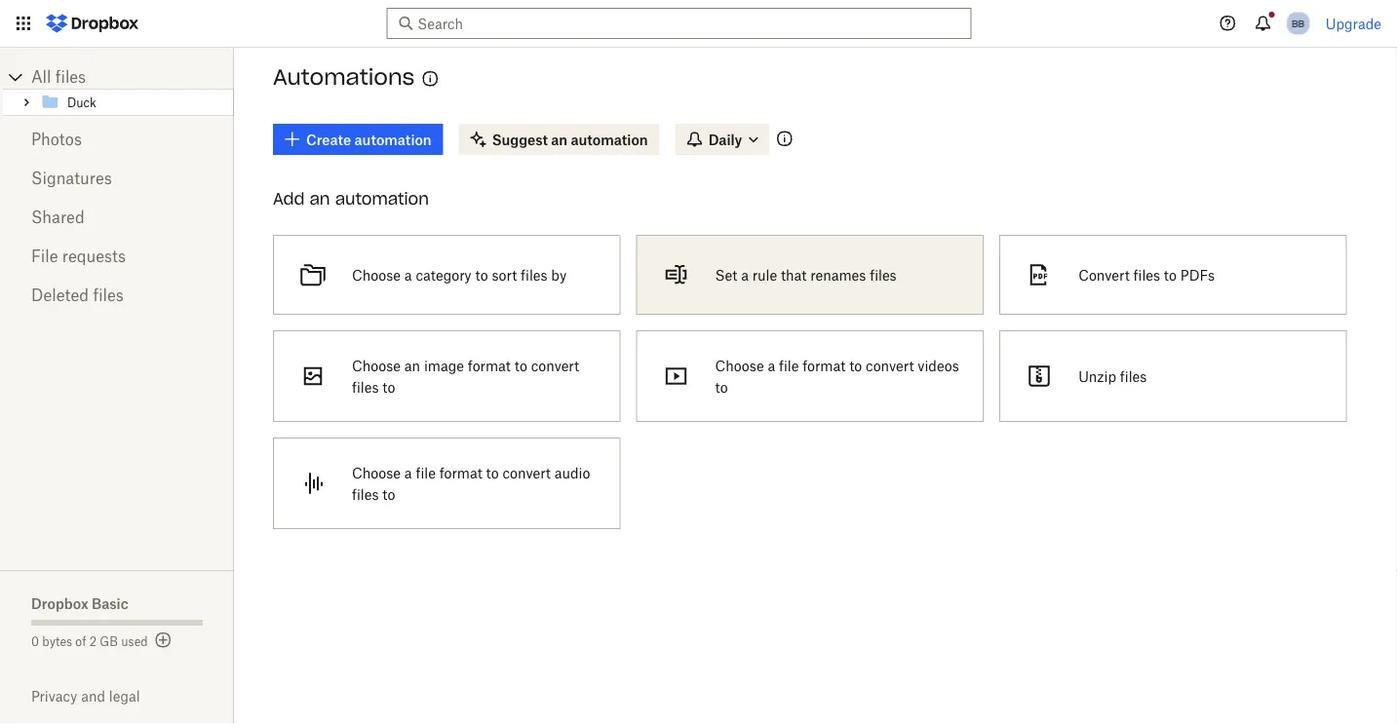 Task type: locate. For each thing, give the bounding box(es) containing it.
set
[[715, 267, 738, 283]]

all
[[31, 67, 51, 86]]

add an automation
[[273, 189, 429, 209]]

0 horizontal spatial file
[[416, 465, 436, 481]]

convert files to pdfs
[[1079, 267, 1215, 283]]

choose inside choose a file format to convert audio files to
[[352, 465, 401, 481]]

dropbox logo - go to the homepage image
[[39, 8, 145, 39]]

add
[[273, 189, 305, 209]]

format down set a rule that renames files button
[[803, 357, 846, 374]]

privacy
[[31, 688, 77, 705]]

all files
[[31, 67, 86, 86]]

to
[[475, 267, 488, 283], [1164, 267, 1177, 283], [515, 357, 527, 374], [850, 357, 862, 374], [383, 379, 395, 395], [715, 379, 728, 395], [486, 465, 499, 481], [383, 486, 395, 503]]

automation down create automation
[[335, 189, 429, 209]]

0 vertical spatial an
[[551, 131, 568, 148]]

choose for choose a file format to convert videos to
[[715, 357, 764, 374]]

get more space image
[[152, 629, 175, 652]]

convert left audio
[[503, 465, 551, 481]]

unzip files
[[1079, 368, 1147, 385]]

dropbox basic
[[31, 595, 128, 612]]

files inside "link"
[[93, 286, 124, 305]]

an inside the choose an image format to convert files to
[[405, 357, 420, 374]]

dropbox
[[31, 595, 88, 612]]

choose
[[352, 267, 401, 283], [352, 357, 401, 374], [715, 357, 764, 374], [352, 465, 401, 481]]

audio
[[555, 465, 590, 481]]

choose inside the choose an image format to convert files to
[[352, 357, 401, 374]]

signatures
[[31, 169, 112, 188]]

choose a category to sort files by
[[352, 267, 567, 283]]

format for videos
[[803, 357, 846, 374]]

and
[[81, 688, 105, 705]]

requests
[[62, 247, 126, 266]]

2 vertical spatial an
[[405, 357, 420, 374]]

videos
[[918, 357, 959, 374]]

convert inside choose a file format to convert audio files to
[[503, 465, 551, 481]]

to inside "button"
[[475, 267, 488, 283]]

2 horizontal spatial an
[[551, 131, 568, 148]]

convert files to pdfs button
[[992, 227, 1355, 323]]

pdfs
[[1181, 267, 1215, 283]]

convert inside the choose an image format to convert files to
[[531, 357, 579, 374]]

files inside "button"
[[521, 267, 548, 283]]

bb
[[1292, 17, 1305, 29]]

set a rule that renames files
[[715, 267, 897, 283]]

automation right suggest
[[571, 131, 648, 148]]

convert for choose a file format to convert audio files to
[[503, 465, 551, 481]]

format
[[468, 357, 511, 374], [803, 357, 846, 374], [439, 465, 482, 481]]

format for files
[[468, 357, 511, 374]]

format inside choose a file format to convert videos to
[[803, 357, 846, 374]]

0 horizontal spatial an
[[310, 189, 330, 209]]

an
[[551, 131, 568, 148], [310, 189, 330, 209], [405, 357, 420, 374]]

file inside choose a file format to convert audio files to
[[416, 465, 436, 481]]

used
[[121, 634, 148, 649]]

an right add
[[310, 189, 330, 209]]

Search text field
[[418, 13, 936, 34]]

convert left videos
[[866, 357, 914, 374]]

1 vertical spatial an
[[310, 189, 330, 209]]

1 horizontal spatial an
[[405, 357, 420, 374]]

file
[[779, 357, 799, 374], [416, 465, 436, 481]]

format right image
[[468, 357, 511, 374]]

convert
[[531, 357, 579, 374], [866, 357, 914, 374], [503, 465, 551, 481]]

basic
[[92, 595, 128, 612]]

signatures link
[[31, 159, 203, 198]]

an right suggest
[[551, 131, 568, 148]]

choose a file format to convert videos to button
[[629, 323, 992, 430]]

upgrade
[[1326, 15, 1382, 32]]

1 horizontal spatial file
[[779, 357, 799, 374]]

daily
[[709, 131, 742, 148]]

automation for suggest an automation
[[571, 131, 648, 148]]

gb
[[100, 634, 118, 649]]

an left image
[[405, 357, 420, 374]]

0 bytes of 2 gb used
[[31, 634, 148, 649]]

convert inside choose a file format to convert videos to
[[866, 357, 914, 374]]

suggest
[[492, 131, 548, 148]]

global header element
[[0, 0, 1397, 48]]

create automation button
[[273, 124, 443, 155]]

a
[[405, 267, 412, 283], [741, 267, 749, 283], [768, 357, 775, 374], [405, 465, 412, 481]]

convert
[[1079, 267, 1130, 283]]

format inside choose a file format to convert audio files to
[[439, 465, 482, 481]]

format inside the choose an image format to convert files to
[[468, 357, 511, 374]]

2
[[89, 634, 97, 649]]

choose a file format to convert audio files to
[[352, 465, 590, 503]]

a inside "button"
[[405, 267, 412, 283]]

files inside tree
[[55, 67, 86, 86]]

an for suggest
[[551, 131, 568, 148]]

file inside choose a file format to convert videos to
[[779, 357, 799, 374]]

a inside choose a file format to convert audio files to
[[405, 465, 412, 481]]

choose inside "button"
[[352, 267, 401, 283]]

1 vertical spatial file
[[416, 465, 436, 481]]

a for choose a file format to convert audio files to
[[405, 465, 412, 481]]

convert for choose an image format to convert files to
[[531, 357, 579, 374]]

format down the choose an image format to convert files to
[[439, 465, 482, 481]]

0 vertical spatial file
[[779, 357, 799, 374]]

files
[[55, 67, 86, 86], [521, 267, 548, 283], [870, 267, 897, 283], [1134, 267, 1161, 283], [93, 286, 124, 305], [1120, 368, 1147, 385], [352, 379, 379, 395], [352, 486, 379, 503]]

file for files
[[416, 465, 436, 481]]

duck
[[67, 96, 96, 110]]

choose a category to sort files by button
[[265, 227, 629, 323]]

choose inside choose a file format to convert videos to
[[715, 357, 764, 374]]

automation right create
[[355, 131, 432, 148]]

unzip files button
[[992, 323, 1355, 430]]

convert down by
[[531, 357, 579, 374]]

photos link
[[31, 120, 203, 159]]

a for choose a category to sort files by
[[405, 267, 412, 283]]

a for set a rule that renames files
[[741, 267, 749, 283]]

a inside choose a file format to convert videos to
[[768, 357, 775, 374]]

automation
[[355, 131, 432, 148], [571, 131, 648, 148], [335, 189, 429, 209]]

choose for choose a file format to convert audio files to
[[352, 465, 401, 481]]

all files link
[[31, 65, 234, 89]]



Task type: vqa. For each thing, say whether or not it's contained in the screenshot.
convert in Choose an image format to convert files to
yes



Task type: describe. For each thing, give the bounding box(es) containing it.
a for choose a file format to convert videos to
[[768, 357, 775, 374]]

privacy and legal
[[31, 688, 140, 705]]

choose an image format to convert files to
[[352, 357, 579, 395]]

image
[[424, 357, 464, 374]]

files inside button
[[870, 267, 897, 283]]

category
[[416, 267, 472, 283]]

shared
[[31, 208, 85, 227]]

suggest an automation
[[492, 131, 648, 148]]

format for audio
[[439, 465, 482, 481]]

sort
[[492, 267, 517, 283]]

file requests
[[31, 247, 126, 266]]

files inside choose a file format to convert audio files to
[[352, 486, 379, 503]]

renames
[[811, 267, 866, 283]]

an for add
[[310, 189, 330, 209]]

shared link
[[31, 198, 203, 237]]

convert for choose a file format to convert videos to
[[866, 357, 914, 374]]

legal
[[109, 688, 140, 705]]

click to watch a demo video image
[[419, 67, 442, 91]]

duck link
[[40, 92, 230, 113]]

choose for choose an image format to convert files to
[[352, 357, 401, 374]]

set a rule that renames files button
[[629, 227, 992, 323]]

add an automation main content
[[265, 110, 1397, 725]]

choose a file format to convert videos to
[[715, 357, 959, 395]]

an for choose
[[405, 357, 420, 374]]

create
[[306, 131, 351, 148]]

files inside the choose an image format to convert files to
[[352, 379, 379, 395]]

rule
[[753, 267, 777, 283]]

create automation
[[306, 131, 432, 148]]

file
[[31, 247, 58, 266]]

deleted
[[31, 286, 89, 305]]

upgrade link
[[1326, 15, 1382, 32]]

choose a file format to convert audio files to button
[[265, 430, 629, 537]]

by
[[551, 267, 567, 283]]

bytes
[[42, 634, 72, 649]]

file requests link
[[31, 237, 203, 276]]

0
[[31, 634, 39, 649]]

deleted files
[[31, 286, 124, 305]]

unzip
[[1079, 368, 1117, 385]]

of
[[75, 634, 86, 649]]

all files tree
[[3, 65, 234, 116]]

suggest an automation button
[[459, 124, 660, 155]]

that
[[781, 267, 807, 283]]

privacy and legal link
[[31, 688, 234, 705]]

deleted files link
[[31, 276, 203, 315]]

bb button
[[1283, 8, 1314, 39]]

daily button
[[675, 124, 770, 155]]

choose an image format to convert files to button
[[265, 323, 629, 430]]

choose for choose a category to sort files by
[[352, 267, 401, 283]]

photos
[[31, 130, 82, 149]]

automations
[[273, 64, 415, 91]]

automation for add an automation
[[335, 189, 429, 209]]

file for to
[[779, 357, 799, 374]]



